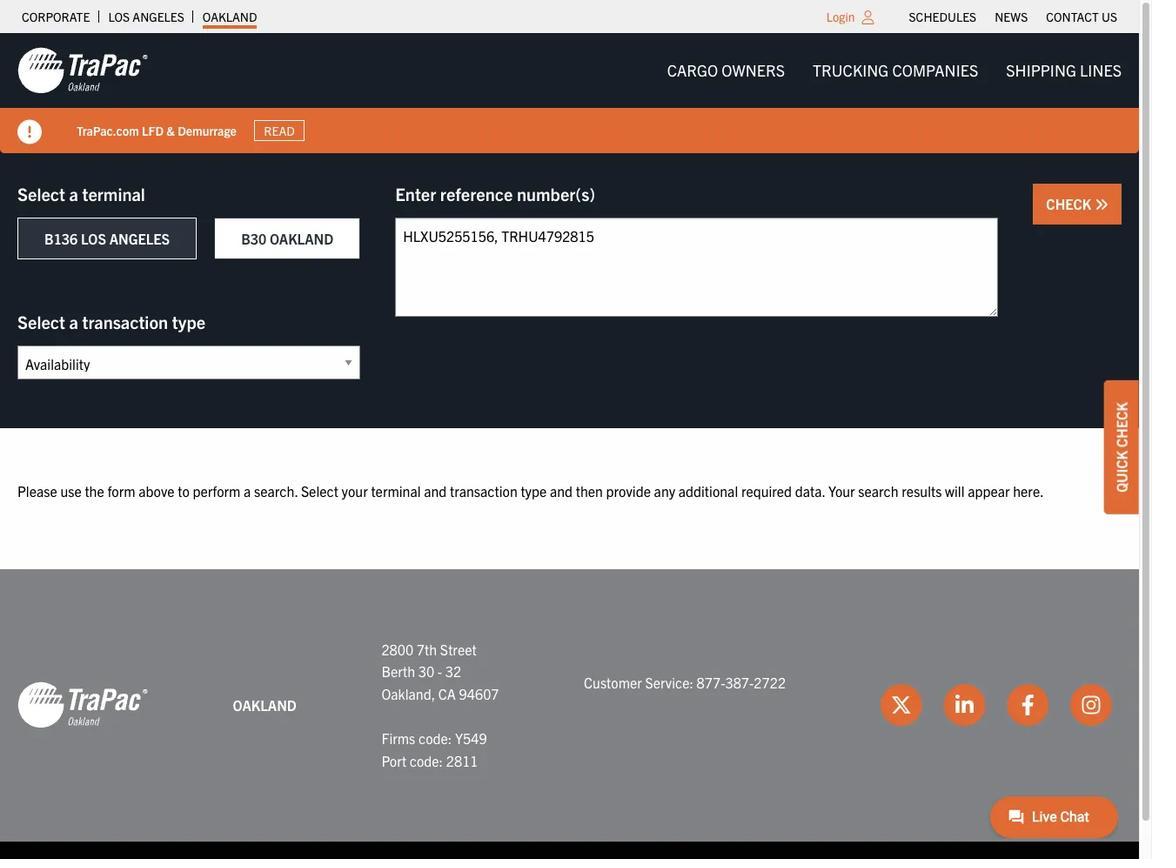 Task type: locate. For each thing, give the bounding box(es) containing it.
1 vertical spatial type
[[521, 482, 547, 500]]

1 horizontal spatial solid image
[[1095, 198, 1109, 212]]

code: right the port
[[410, 752, 443, 769]]

0 vertical spatial select
[[17, 183, 65, 205]]

-
[[438, 663, 442, 680]]

lines
[[1081, 60, 1122, 80]]

please use the form above to perform a search. select your terminal and transaction type and then provide any additional required data. your search results will appear here.
[[17, 482, 1045, 500]]

menu bar down light icon at right
[[654, 53, 1136, 88]]

oakland image inside footer
[[17, 681, 148, 730]]

0 vertical spatial solid image
[[17, 120, 42, 145]]

please
[[17, 482, 57, 500]]

0 horizontal spatial solid image
[[17, 120, 42, 145]]

corporate link
[[22, 4, 90, 29]]

&
[[167, 122, 175, 138]]

data.
[[796, 482, 826, 500]]

trucking companies link
[[799, 53, 993, 88]]

and right your
[[424, 482, 447, 500]]

oakland image for footer containing 2800 7th street
[[17, 681, 148, 730]]

1 horizontal spatial los
[[108, 9, 130, 24]]

oakland image inside banner
[[17, 46, 148, 95]]

cargo
[[668, 60, 719, 80]]

a
[[69, 183, 78, 205], [69, 311, 78, 333], [244, 482, 251, 500]]

enter
[[396, 183, 436, 205]]

select
[[17, 183, 65, 205], [17, 311, 65, 333], [301, 482, 339, 500]]

contact us link
[[1047, 4, 1118, 29]]

oakland image
[[17, 46, 148, 95], [17, 681, 148, 730]]

387-
[[726, 674, 754, 691]]

0 vertical spatial code:
[[419, 730, 452, 747]]

trucking
[[813, 60, 889, 80]]

ca
[[439, 685, 456, 703]]

firms
[[382, 730, 416, 747]]

877-
[[697, 674, 726, 691]]

terminal
[[82, 183, 145, 205], [371, 482, 421, 500]]

solid image inside check button
[[1095, 198, 1109, 212]]

los right corporate
[[108, 9, 130, 24]]

menu bar containing cargo owners
[[654, 53, 1136, 88]]

the
[[85, 482, 104, 500]]

code:
[[419, 730, 452, 747], [410, 752, 443, 769]]

a down b136
[[69, 311, 78, 333]]

menu bar
[[900, 4, 1127, 29], [654, 53, 1136, 88]]

read link
[[254, 120, 305, 141]]

to
[[178, 482, 190, 500]]

your
[[829, 482, 856, 500]]

will
[[946, 482, 965, 500]]

quick check link
[[1105, 380, 1140, 514]]

7th
[[417, 641, 437, 658]]

select a terminal
[[17, 183, 145, 205]]

select down b136
[[17, 311, 65, 333]]

0 vertical spatial oakland image
[[17, 46, 148, 95]]

1 vertical spatial a
[[69, 311, 78, 333]]

banner
[[0, 33, 1153, 153]]

0 vertical spatial los
[[108, 9, 130, 24]]

1 vertical spatial menu bar
[[654, 53, 1136, 88]]

1 vertical spatial angeles
[[109, 230, 170, 247]]

select left your
[[301, 482, 339, 500]]

footer
[[0, 569, 1140, 859]]

Enter reference number(s) text field
[[396, 218, 999, 317]]

oakland
[[203, 9, 257, 24], [270, 230, 334, 247], [233, 696, 297, 714]]

los
[[108, 9, 130, 24], [81, 230, 106, 247]]

footer containing 2800 7th street
[[0, 569, 1140, 859]]

terminal right your
[[371, 482, 421, 500]]

0 horizontal spatial type
[[172, 311, 206, 333]]

then
[[576, 482, 603, 500]]

trapac.com
[[77, 122, 139, 138]]

solid image
[[17, 120, 42, 145], [1095, 198, 1109, 212]]

port
[[382, 752, 407, 769]]

1 vertical spatial oakland image
[[17, 681, 148, 730]]

cargo owners
[[668, 60, 785, 80]]

1 vertical spatial select
[[17, 311, 65, 333]]

1 horizontal spatial terminal
[[371, 482, 421, 500]]

cargo owners link
[[654, 53, 799, 88]]

0 horizontal spatial and
[[424, 482, 447, 500]]

0 vertical spatial transaction
[[82, 311, 168, 333]]

angeles left oakland "link"
[[133, 9, 184, 24]]

demurrage
[[178, 122, 237, 138]]

number(s)
[[517, 183, 596, 205]]

b136 los angeles
[[44, 230, 170, 247]]

select up b136
[[17, 183, 65, 205]]

1 horizontal spatial and
[[550, 482, 573, 500]]

1 vertical spatial code:
[[410, 752, 443, 769]]

type
[[172, 311, 206, 333], [521, 482, 547, 500]]

provide
[[607, 482, 651, 500]]

and
[[424, 482, 447, 500], [550, 482, 573, 500]]

1 vertical spatial check
[[1114, 402, 1131, 447]]

shipping lines
[[1007, 60, 1122, 80]]

and left then
[[550, 482, 573, 500]]

code: up 2811
[[419, 730, 452, 747]]

0 horizontal spatial los
[[81, 230, 106, 247]]

oakland image for banner containing cargo owners
[[17, 46, 148, 95]]

2722
[[754, 674, 786, 691]]

a up b136
[[69, 183, 78, 205]]

1 vertical spatial terminal
[[371, 482, 421, 500]]

trucking companies
[[813, 60, 979, 80]]

0 vertical spatial a
[[69, 183, 78, 205]]

light image
[[863, 10, 875, 24]]

lfd
[[142, 122, 164, 138]]

0 horizontal spatial check
[[1047, 195, 1095, 212]]

0 vertical spatial oakland
[[203, 9, 257, 24]]

menu bar up shipping at the top of page
[[900, 4, 1127, 29]]

1 oakland image from the top
[[17, 46, 148, 95]]

oakland inside footer
[[233, 696, 297, 714]]

contact us
[[1047, 9, 1118, 24]]

1 horizontal spatial transaction
[[450, 482, 518, 500]]

0 vertical spatial menu bar
[[900, 4, 1127, 29]]

perform
[[193, 482, 241, 500]]

select for select a transaction type
[[17, 311, 65, 333]]

angeles down select a terminal
[[109, 230, 170, 247]]

2 oakland image from the top
[[17, 681, 148, 730]]

terminal up b136 los angeles
[[82, 183, 145, 205]]

0 horizontal spatial transaction
[[82, 311, 168, 333]]

results
[[902, 482, 943, 500]]

customer service: 877-387-2722
[[584, 674, 786, 691]]

b136
[[44, 230, 78, 247]]

0 vertical spatial check
[[1047, 195, 1095, 212]]

los right b136
[[81, 230, 106, 247]]

0 horizontal spatial terminal
[[82, 183, 145, 205]]

angeles
[[133, 9, 184, 24], [109, 230, 170, 247]]

us
[[1102, 9, 1118, 24]]

check inside button
[[1047, 195, 1095, 212]]

above
[[139, 482, 175, 500]]

1 and from the left
[[424, 482, 447, 500]]

transaction
[[82, 311, 168, 333], [450, 482, 518, 500]]

a left 'search.' on the bottom of page
[[244, 482, 251, 500]]

2 vertical spatial oakland
[[233, 696, 297, 714]]

1 vertical spatial solid image
[[1095, 198, 1109, 212]]

shipping
[[1007, 60, 1077, 80]]



Task type: describe. For each thing, give the bounding box(es) containing it.
owners
[[722, 60, 785, 80]]

menu bar inside banner
[[654, 53, 1136, 88]]

street
[[440, 641, 477, 658]]

form
[[107, 482, 135, 500]]

any
[[654, 482, 676, 500]]

2811
[[447, 752, 479, 769]]

0 vertical spatial angeles
[[133, 9, 184, 24]]

0 vertical spatial type
[[172, 311, 206, 333]]

check button
[[1034, 184, 1122, 225]]

companies
[[893, 60, 979, 80]]

berth
[[382, 663, 415, 680]]

news
[[995, 9, 1029, 24]]

94607
[[459, 685, 499, 703]]

customer
[[584, 674, 642, 691]]

2800 7th street berth 30 - 32 oakland, ca 94607
[[382, 641, 499, 703]]

contact
[[1047, 9, 1100, 24]]

trapac.com lfd & demurrage
[[77, 122, 237, 138]]

30
[[419, 663, 435, 680]]

a for terminal
[[69, 183, 78, 205]]

here.
[[1014, 482, 1045, 500]]

shipping lines link
[[993, 53, 1136, 88]]

select for select a terminal
[[17, 183, 65, 205]]

schedules
[[910, 9, 977, 24]]

oakland,
[[382, 685, 436, 703]]

quick check
[[1114, 402, 1131, 492]]

2 vertical spatial a
[[244, 482, 251, 500]]

enter reference number(s)
[[396, 183, 596, 205]]

los angeles
[[108, 9, 184, 24]]

search.
[[254, 482, 298, 500]]

select a transaction type
[[17, 311, 206, 333]]

b30
[[241, 230, 267, 247]]

quick
[[1114, 450, 1131, 492]]

y549
[[455, 730, 487, 747]]

oakland link
[[203, 4, 257, 29]]

reference
[[440, 183, 513, 205]]

1 vertical spatial los
[[81, 230, 106, 247]]

1 horizontal spatial type
[[521, 482, 547, 500]]

1 vertical spatial transaction
[[450, 482, 518, 500]]

b30 oakland
[[241, 230, 334, 247]]

login
[[827, 9, 856, 24]]

login link
[[827, 9, 856, 24]]

32
[[446, 663, 462, 680]]

firms code:  y549 port code:  2811
[[382, 730, 487, 769]]

schedules link
[[910, 4, 977, 29]]

read
[[264, 123, 295, 138]]

use
[[60, 482, 82, 500]]

los angeles link
[[108, 4, 184, 29]]

additional
[[679, 482, 739, 500]]

search
[[859, 482, 899, 500]]

1 horizontal spatial check
[[1114, 402, 1131, 447]]

corporate
[[22, 9, 90, 24]]

2 vertical spatial select
[[301, 482, 339, 500]]

2800
[[382, 641, 414, 658]]

required
[[742, 482, 792, 500]]

1 vertical spatial oakland
[[270, 230, 334, 247]]

0 vertical spatial terminal
[[82, 183, 145, 205]]

a for transaction
[[69, 311, 78, 333]]

your
[[342, 482, 368, 500]]

service:
[[646, 674, 694, 691]]

appear
[[968, 482, 1011, 500]]

menu bar containing schedules
[[900, 4, 1127, 29]]

banner containing cargo owners
[[0, 33, 1153, 153]]

2 and from the left
[[550, 482, 573, 500]]

news link
[[995, 4, 1029, 29]]



Task type: vqa. For each thing, say whether or not it's contained in the screenshot.
Oakland
yes



